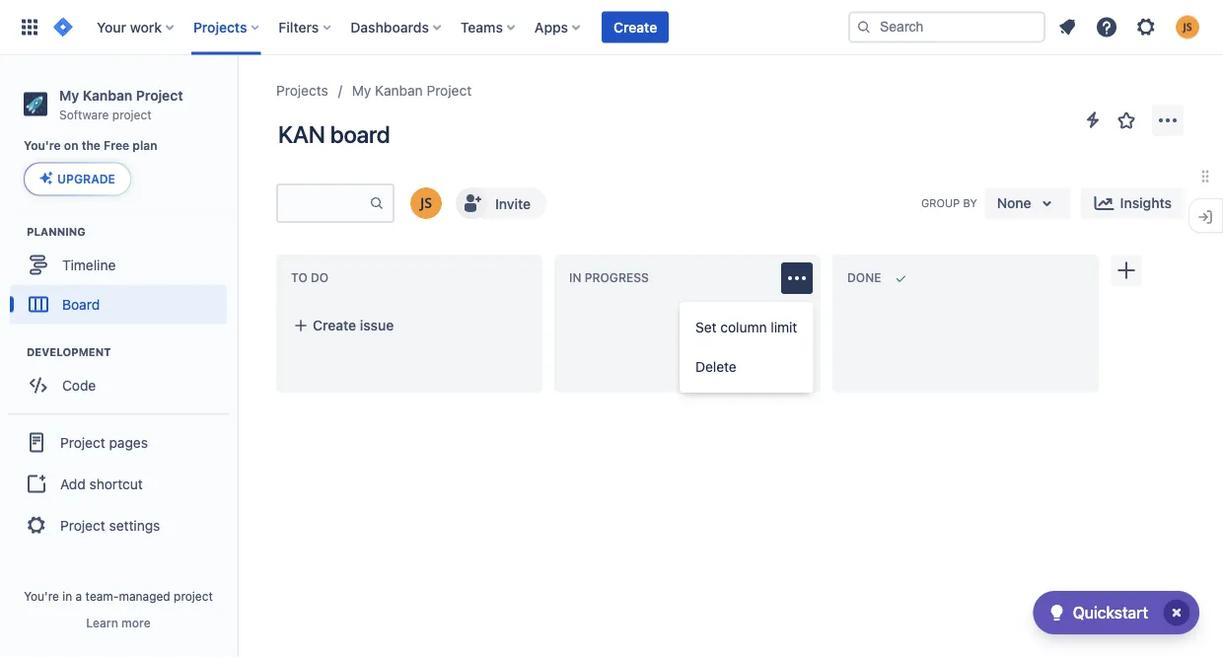 Task type: locate. For each thing, give the bounding box(es) containing it.
my inside my kanban project link
[[352, 82, 371, 99]]

development
[[27, 345, 111, 358]]

my for my kanban project
[[352, 82, 371, 99]]

dashboards
[[351, 19, 429, 35]]

project right managed
[[174, 589, 213, 603]]

insights button
[[1081, 187, 1184, 219]]

1 vertical spatial create
[[313, 317, 356, 334]]

Search field
[[849, 11, 1046, 43]]

team-
[[85, 589, 119, 603]]

quickstart button
[[1034, 591, 1200, 635]]

kanban up software at the left
[[83, 87, 132, 103]]

add
[[60, 476, 86, 492]]

kan board
[[278, 120, 390, 148]]

project settings link
[[8, 504, 229, 547]]

0 vertical spatial more image
[[1157, 109, 1180, 132]]

add shortcut button
[[8, 464, 229, 504]]

delete
[[696, 359, 737, 375]]

dismiss quickstart image
[[1161, 597, 1193, 629]]

create column image
[[1115, 259, 1139, 282]]

primary element
[[12, 0, 849, 55]]

create issue
[[313, 317, 394, 334]]

your profile and settings image
[[1176, 15, 1200, 39]]

insights
[[1121, 195, 1172, 211]]

0 horizontal spatial more image
[[1064, 266, 1087, 290]]

kanban
[[375, 82, 423, 99], [83, 87, 132, 103]]

projects for projects popup button
[[193, 19, 247, 35]]

development group
[[10, 344, 236, 411]]

create inside button
[[614, 19, 657, 35]]

project settings
[[60, 517, 160, 533]]

teams
[[461, 19, 503, 35]]

group
[[922, 197, 960, 209]]

filters button
[[273, 11, 339, 43]]

1 vertical spatial more image
[[1064, 266, 1087, 290]]

projects up sidebar navigation "icon"
[[193, 19, 247, 35]]

board link
[[10, 285, 227, 324]]

you're left in
[[24, 589, 59, 603]]

search image
[[857, 19, 872, 35]]

to do
[[291, 271, 329, 285]]

group containing set column limit
[[680, 302, 814, 393]]

set
[[696, 319, 717, 336]]

project down add
[[60, 517, 105, 533]]

group for development image
[[8, 413, 229, 553]]

projects link
[[276, 79, 328, 103]]

1 vertical spatial group
[[8, 413, 229, 553]]

you're in a team-managed project
[[24, 589, 213, 603]]

progress
[[585, 271, 649, 285]]

project inside my kanban project software project
[[112, 107, 152, 121]]

0 vertical spatial group
[[680, 302, 814, 393]]

you're left on at left
[[24, 139, 61, 153]]

planning image
[[3, 219, 27, 243]]

0 vertical spatial create
[[614, 19, 657, 35]]

my kanban project software project
[[59, 87, 183, 121]]

projects inside projects popup button
[[193, 19, 247, 35]]

insights image
[[1093, 191, 1117, 215]]

2 you're from the top
[[24, 589, 59, 603]]

apps
[[535, 19, 568, 35]]

settings
[[109, 517, 160, 533]]

automations menu button icon image
[[1082, 108, 1105, 132]]

do
[[311, 271, 329, 285]]

my inside my kanban project software project
[[59, 87, 79, 103]]

more image right star kan board image
[[1157, 109, 1180, 132]]

set column limit button
[[680, 308, 814, 347]]

notifications image
[[1056, 15, 1080, 39]]

project pages
[[60, 434, 148, 450]]

banner containing your work
[[0, 0, 1224, 55]]

group
[[680, 302, 814, 393], [8, 413, 229, 553]]

1 horizontal spatial kanban
[[375, 82, 423, 99]]

1 horizontal spatial my
[[352, 82, 371, 99]]

create right apps dropdown button
[[614, 19, 657, 35]]

project
[[427, 82, 472, 99], [136, 87, 183, 103], [60, 434, 105, 450], [60, 517, 105, 533]]

1 vertical spatial project
[[174, 589, 213, 603]]

projects for projects link
[[276, 82, 328, 99]]

my up software at the left
[[59, 87, 79, 103]]

learn
[[86, 616, 118, 630]]

1 vertical spatial projects
[[276, 82, 328, 99]]

project up plan
[[136, 87, 183, 103]]

more image
[[786, 266, 809, 290]]

0 horizontal spatial projects
[[193, 19, 247, 35]]

projects up the kan
[[276, 82, 328, 99]]

project
[[112, 107, 152, 121], [174, 589, 213, 603]]

project up add
[[60, 434, 105, 450]]

0 horizontal spatial project
[[112, 107, 152, 121]]

you're for you're on the free plan
[[24, 139, 61, 153]]

sidebar navigation image
[[215, 79, 259, 118]]

development image
[[3, 340, 27, 363]]

1 you're from the top
[[24, 139, 61, 153]]

you're
[[24, 139, 61, 153], [24, 589, 59, 603]]

0 vertical spatial project
[[112, 107, 152, 121]]

0 horizontal spatial my
[[59, 87, 79, 103]]

kanban up board
[[375, 82, 423, 99]]

more image
[[1157, 109, 1180, 132], [1064, 266, 1087, 290]]

column
[[721, 319, 767, 336]]

my kanban project link
[[352, 79, 472, 103]]

1 horizontal spatial projects
[[276, 82, 328, 99]]

delete button
[[680, 347, 814, 387]]

0 horizontal spatial kanban
[[83, 87, 132, 103]]

board
[[62, 296, 100, 312]]

create
[[614, 19, 657, 35], [313, 317, 356, 334]]

0 vertical spatial projects
[[193, 19, 247, 35]]

my
[[352, 82, 371, 99], [59, 87, 79, 103]]

your work
[[97, 19, 162, 35]]

0 horizontal spatial create
[[313, 317, 356, 334]]

jira software image
[[51, 15, 75, 39], [51, 15, 75, 39]]

Search this board text field
[[278, 186, 369, 221]]

1 horizontal spatial more image
[[1157, 109, 1180, 132]]

create left issue
[[313, 317, 356, 334]]

kanban inside my kanban project software project
[[83, 87, 132, 103]]

my up board
[[352, 82, 371, 99]]

group containing project pages
[[8, 413, 229, 553]]

1 horizontal spatial group
[[680, 302, 814, 393]]

banner
[[0, 0, 1224, 55]]

projects
[[193, 19, 247, 35], [276, 82, 328, 99]]

0 vertical spatial you're
[[24, 139, 61, 153]]

kanban for my kanban project software project
[[83, 87, 132, 103]]

1 horizontal spatial create
[[614, 19, 657, 35]]

0 horizontal spatial group
[[8, 413, 229, 553]]

more image left create column image
[[1064, 266, 1087, 290]]

kanban for my kanban project
[[375, 82, 423, 99]]

a
[[76, 589, 82, 603]]

project up plan
[[112, 107, 152, 121]]

create inside 'button'
[[313, 317, 356, 334]]

1 vertical spatial you're
[[24, 589, 59, 603]]



Task type: describe. For each thing, give the bounding box(es) containing it.
teams button
[[455, 11, 523, 43]]

john smith image
[[411, 187, 442, 219]]

group for check image
[[680, 302, 814, 393]]

in progress
[[569, 271, 649, 285]]

on
[[64, 139, 78, 153]]

issue
[[360, 317, 394, 334]]

more
[[121, 616, 151, 630]]

1 horizontal spatial project
[[174, 589, 213, 603]]

set column limit
[[696, 319, 798, 336]]

project down primary 'element'
[[427, 82, 472, 99]]

plan
[[133, 139, 157, 153]]

limit
[[771, 319, 798, 336]]

group by
[[922, 197, 978, 209]]

none
[[997, 195, 1032, 211]]

filters
[[279, 19, 319, 35]]

learn more
[[86, 616, 151, 630]]

pages
[[109, 434, 148, 450]]

star kan board image
[[1115, 109, 1139, 132]]

in
[[62, 589, 72, 603]]

learn more button
[[86, 615, 151, 631]]

your
[[97, 19, 126, 35]]

work
[[130, 19, 162, 35]]

by
[[964, 197, 978, 209]]

timeline link
[[10, 245, 227, 285]]

managed
[[119, 589, 170, 603]]

upgrade
[[57, 172, 115, 186]]

quickstart
[[1073, 603, 1149, 622]]

appswitcher icon image
[[18, 15, 41, 39]]

you're on the free plan
[[24, 139, 157, 153]]

invite button
[[454, 186, 549, 221]]

my for my kanban project software project
[[59, 87, 79, 103]]

shortcut
[[89, 476, 143, 492]]

planning group
[[10, 223, 236, 330]]

project inside my kanban project software project
[[136, 87, 183, 103]]

timeline
[[62, 257, 116, 273]]

kan
[[278, 120, 325, 148]]

my kanban project
[[352, 82, 472, 99]]

check image
[[1046, 601, 1069, 625]]

help image
[[1095, 15, 1119, 39]]

free
[[104, 139, 129, 153]]

code
[[62, 377, 96, 393]]

none button
[[986, 187, 1071, 219]]

create button
[[602, 11, 669, 43]]

create for create issue
[[313, 317, 356, 334]]

add people image
[[460, 191, 484, 215]]

dashboards button
[[345, 11, 449, 43]]

add shortcut
[[60, 476, 143, 492]]

upgrade button
[[25, 163, 130, 195]]

projects button
[[187, 11, 267, 43]]

code link
[[10, 365, 227, 405]]

planning
[[27, 225, 86, 238]]

software
[[59, 107, 109, 121]]

invite
[[495, 195, 531, 211]]

create for create
[[614, 19, 657, 35]]

done
[[848, 271, 882, 285]]

project pages link
[[8, 421, 229, 464]]

you're for you're in a team-managed project
[[24, 589, 59, 603]]

in
[[569, 271, 582, 285]]

board
[[330, 120, 390, 148]]

apps button
[[529, 11, 588, 43]]

the
[[82, 139, 101, 153]]

your work button
[[91, 11, 182, 43]]

create issue button
[[281, 308, 538, 343]]

to
[[291, 271, 308, 285]]

settings image
[[1135, 15, 1159, 39]]



Task type: vqa. For each thing, say whether or not it's contained in the screenshot.
Create issue on the left of the page
yes



